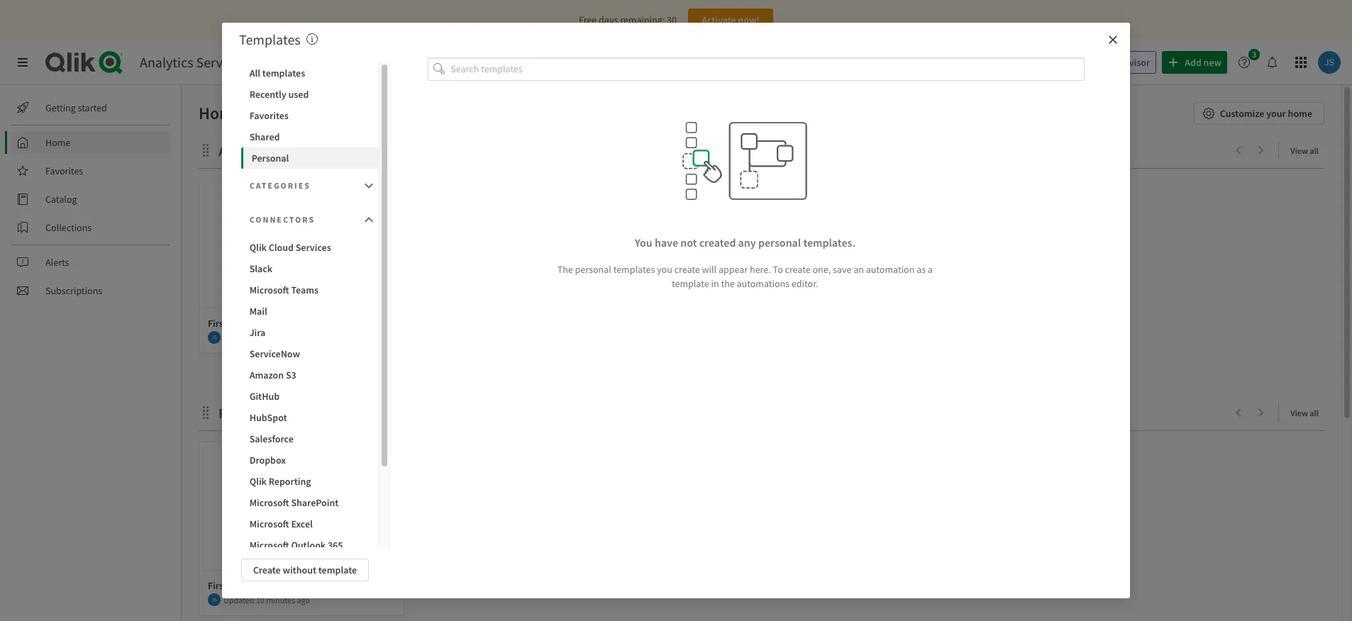 Task type: vqa. For each thing, say whether or not it's contained in the screenshot.
Analytics corresponding to Analytics to explore
yes



Task type: locate. For each thing, give the bounding box(es) containing it.
1 horizontal spatial services
[[296, 241, 331, 254]]

0 vertical spatial view
[[1291, 145, 1308, 156]]

hubspot button
[[241, 407, 379, 428]]

create
[[674, 263, 700, 276], [785, 263, 811, 276]]

1 view all link from the top
[[1291, 141, 1324, 159]]

recently used button
[[241, 84, 379, 105]]

1 vertical spatial 10
[[256, 595, 264, 605]]

you
[[657, 263, 672, 276]]

app left personal element
[[229, 580, 245, 592]]

microsoft for microsoft excel
[[249, 518, 289, 531]]

recently used down all templates
[[249, 88, 309, 101]]

1 vertical spatial jacob simon image
[[208, 594, 221, 607]]

to
[[277, 142, 290, 160]]

1 view from the top
[[1291, 145, 1308, 156]]

updated 10 minutes ago down create
[[223, 595, 310, 605]]

the
[[557, 263, 573, 276]]

1 vertical spatial analytics
[[218, 142, 274, 160]]

used
[[288, 88, 309, 101], [274, 404, 303, 422]]

updated down create
[[223, 595, 254, 605]]

1 first from the top
[[208, 317, 227, 330]]

updated 10 minutes ago
[[223, 332, 310, 343], [223, 595, 310, 605]]

automation
[[866, 263, 915, 276]]

1 vertical spatial updated
[[223, 595, 254, 605]]

mail button
[[241, 301, 379, 322]]

home down analytics services element
[[199, 102, 242, 124]]

0 vertical spatial jacob simon element
[[208, 331, 221, 344]]

favorites up catalog
[[45, 165, 83, 177]]

move collection image
[[199, 143, 213, 157], [199, 405, 213, 420]]

recently used down github
[[218, 404, 303, 422]]

1 app from the top
[[229, 317, 245, 330]]

view all
[[1291, 145, 1319, 156], [1291, 408, 1319, 419]]

home inside 'main content'
[[199, 102, 242, 124]]

editor.
[[792, 277, 818, 290]]

app for recently used
[[229, 580, 245, 592]]

3 microsoft from the top
[[249, 518, 289, 531]]

1 move collection image from the top
[[199, 143, 213, 157]]

1 vertical spatial view all link
[[1291, 404, 1324, 421]]

Search text field
[[812, 51, 1037, 74]]

1 jacob simon image from the top
[[208, 331, 221, 344]]

10 down create
[[256, 595, 264, 605]]

ask insight advisor button
[[1046, 51, 1156, 74]]

here.
[[750, 263, 771, 276]]

2 view all link from the top
[[1291, 404, 1324, 421]]

all for recently used
[[1310, 408, 1319, 419]]

ago for used
[[297, 595, 310, 605]]

used up favorites button
[[288, 88, 309, 101]]

home main content
[[176, 85, 1352, 621]]

microsoft left excel
[[249, 518, 289, 531]]

updated down the mail
[[223, 332, 254, 343]]

slack
[[249, 262, 272, 275]]

1 vertical spatial favorites
[[45, 165, 83, 177]]

favorites button
[[241, 105, 379, 126]]

microsoft teams button
[[241, 279, 379, 301]]

first
[[208, 317, 227, 330], [208, 580, 227, 592]]

0 vertical spatial first
[[208, 317, 227, 330]]

0 vertical spatial recently
[[249, 88, 286, 101]]

customize
[[1220, 107, 1264, 120]]

templates
[[239, 31, 301, 48]]

qlik inside button
[[249, 241, 267, 254]]

have
[[655, 236, 678, 250]]

0 vertical spatial updated 10 minutes ago
[[223, 332, 310, 343]]

searchbar element
[[789, 51, 1037, 74]]

analytics inside home 'main content'
[[218, 142, 274, 160]]

1 vertical spatial minutes
[[266, 595, 295, 605]]

days
[[599, 13, 618, 26]]

0 horizontal spatial home
[[45, 136, 70, 149]]

0 vertical spatial analytics
[[140, 53, 193, 71]]

analytics for analytics to explore
[[218, 142, 274, 160]]

1 vertical spatial recently used
[[218, 404, 303, 422]]

0 vertical spatial favorites
[[249, 109, 289, 122]]

0 vertical spatial personal
[[758, 236, 801, 250]]

0 horizontal spatial create
[[674, 263, 700, 276]]

view all for recently used
[[1291, 408, 1319, 419]]

qlik down dropbox
[[249, 475, 267, 488]]

customize your home button
[[1194, 102, 1324, 125]]

0 vertical spatial jacob simon image
[[208, 331, 221, 344]]

personal element
[[290, 559, 313, 582]]

template down will
[[672, 277, 709, 290]]

minutes for to
[[266, 332, 295, 343]]

not
[[680, 236, 697, 250]]

2 view all from the top
[[1291, 408, 1319, 419]]

favorites up shared
[[249, 109, 289, 122]]

1 vertical spatial app
[[229, 580, 245, 592]]

1 vertical spatial services
[[296, 241, 331, 254]]

recently used
[[249, 88, 309, 101], [218, 404, 303, 422]]

1 vertical spatial home
[[45, 136, 70, 149]]

2 ago from the top
[[297, 595, 310, 605]]

1 horizontal spatial create
[[785, 263, 811, 276]]

0 vertical spatial home
[[199, 102, 242, 124]]

services
[[196, 53, 245, 71], [296, 241, 331, 254]]

servicenow button
[[241, 343, 379, 365]]

move collection image left shared
[[199, 143, 213, 157]]

0 vertical spatial view all link
[[1291, 141, 1324, 159]]

s3
[[286, 369, 296, 382]]

0 vertical spatial all
[[1310, 145, 1319, 156]]

qlik up slack
[[249, 241, 267, 254]]

0 vertical spatial qlik
[[249, 241, 267, 254]]

template down 365 at bottom left
[[318, 564, 357, 577]]

0 vertical spatial ago
[[297, 332, 310, 343]]

ago down create without template
[[297, 595, 310, 605]]

home down getting
[[45, 136, 70, 149]]

0 horizontal spatial personal
[[575, 263, 611, 276]]

app left jira
[[229, 317, 245, 330]]

1 vertical spatial view
[[1291, 408, 1308, 419]]

personal button
[[241, 148, 379, 169]]

my templates image
[[681, 121, 809, 201]]

1 vertical spatial ago
[[297, 595, 310, 605]]

servicenow
[[249, 348, 300, 360]]

0 vertical spatial template
[[672, 277, 709, 290]]

minutes down create
[[266, 595, 295, 605]]

templates are pre-built automations that help you automate common business workflows. get started by selecting one of the pre-built templates or choose the blank canvas to build an automation from scratch. image
[[306, 33, 318, 45]]

view
[[1291, 145, 1308, 156], [1291, 408, 1308, 419]]

personal
[[252, 152, 289, 165]]

2 microsoft from the top
[[249, 497, 289, 509]]

microsoft down "qlik reporting" on the left of the page
[[249, 497, 289, 509]]

0 vertical spatial app
[[229, 317, 245, 330]]

1 horizontal spatial analytics
[[218, 142, 274, 160]]

2 updated 10 minutes ago from the top
[[223, 595, 310, 605]]

1 horizontal spatial template
[[672, 277, 709, 290]]

move collection image for recently
[[199, 405, 213, 420]]

0 vertical spatial move collection image
[[199, 143, 213, 157]]

2 updated from the top
[[223, 595, 254, 605]]

recently down all templates
[[249, 88, 286, 101]]

2 jacob simon image from the top
[[208, 594, 221, 607]]

1 vertical spatial view all
[[1291, 408, 1319, 419]]

all
[[1310, 145, 1319, 156], [1310, 408, 1319, 419]]

1 all from the top
[[1310, 145, 1319, 156]]

app for analytics to explore
[[229, 317, 245, 330]]

1 vertical spatial used
[[274, 404, 303, 422]]

getting started
[[45, 101, 107, 114]]

2 qlik from the top
[[249, 475, 267, 488]]

as
[[917, 263, 926, 276]]

templates right all
[[262, 67, 305, 79]]

updated for recently used
[[223, 595, 254, 605]]

qlik inside button
[[249, 475, 267, 488]]

1 horizontal spatial favorites
[[249, 109, 289, 122]]

salesforce
[[249, 433, 293, 445]]

personal up to
[[758, 236, 801, 250]]

microsoft
[[249, 284, 289, 297], [249, 497, 289, 509], [249, 518, 289, 531], [249, 539, 289, 552]]

1 10 from the top
[[256, 332, 264, 343]]

updated 10 minutes ago up servicenow
[[223, 332, 310, 343]]

2 create from the left
[[785, 263, 811, 276]]

updated
[[223, 332, 254, 343], [223, 595, 254, 605]]

collections link
[[11, 216, 170, 239]]

first app for analytics to explore
[[208, 317, 245, 330]]

insight
[[1086, 56, 1116, 69]]

view for analytics to explore
[[1291, 145, 1308, 156]]

favorites
[[249, 109, 289, 122], [45, 165, 83, 177]]

4 microsoft from the top
[[249, 539, 289, 552]]

2 10 from the top
[[256, 595, 264, 605]]

analytics
[[140, 53, 193, 71], [218, 142, 274, 160]]

1 vertical spatial personal
[[575, 263, 611, 276]]

services up slack button
[[296, 241, 331, 254]]

shared button
[[241, 126, 379, 148]]

create up editor.
[[785, 263, 811, 276]]

1 horizontal spatial personal
[[758, 236, 801, 250]]

2 move collection image from the top
[[199, 405, 213, 420]]

jacob simon element
[[208, 331, 221, 344], [208, 594, 221, 607]]

1 horizontal spatial templates
[[613, 263, 655, 276]]

dropbox
[[249, 454, 286, 467]]

0 vertical spatial first app
[[208, 317, 245, 330]]

1 vertical spatial qlik
[[249, 475, 267, 488]]

microsoft down slack
[[249, 284, 289, 297]]

home
[[1288, 107, 1312, 120]]

automations
[[737, 277, 790, 290]]

analytics for analytics services
[[140, 53, 193, 71]]

0 vertical spatial recently used
[[249, 88, 309, 101]]

amazon
[[249, 369, 284, 382]]

remaining:
[[620, 13, 665, 26]]

used down github
[[274, 404, 303, 422]]

0 vertical spatial 10
[[256, 332, 264, 343]]

1 vertical spatial templates
[[613, 263, 655, 276]]

1 view all from the top
[[1291, 145, 1319, 156]]

services inside button
[[296, 241, 331, 254]]

qlik cloud services
[[249, 241, 331, 254]]

jacob simon image
[[208, 331, 221, 344], [208, 594, 221, 607]]

1 first app from the top
[[208, 317, 245, 330]]

minutes up servicenow
[[266, 332, 295, 343]]

used inside home 'main content'
[[274, 404, 303, 422]]

personal
[[758, 236, 801, 250], [575, 263, 611, 276]]

save
[[833, 263, 851, 276]]

used inside button
[[288, 88, 309, 101]]

first app
[[208, 317, 245, 330], [208, 580, 245, 592]]

1 ago from the top
[[297, 332, 310, 343]]

1 minutes from the top
[[266, 332, 295, 343]]

1 vertical spatial first
[[208, 580, 227, 592]]

personal inside "the personal templates you create will appear here. to create one, save an automation as a template in the automations editor."
[[575, 263, 611, 276]]

1 vertical spatial move collection image
[[199, 405, 213, 420]]

qlik for qlik cloud services
[[249, 241, 267, 254]]

2 first app from the top
[[208, 580, 245, 592]]

1 vertical spatial first app
[[208, 580, 245, 592]]

view all link for recently used
[[1291, 404, 1324, 421]]

2 jacob simon element from the top
[[208, 594, 221, 607]]

0 horizontal spatial templates
[[262, 67, 305, 79]]

without
[[283, 564, 316, 577]]

0 vertical spatial services
[[196, 53, 245, 71]]

advisor
[[1118, 56, 1150, 69]]

recently down github
[[218, 404, 271, 422]]

the personal templates you create will appear here. to create one, save an automation as a template in the automations editor.
[[557, 263, 933, 290]]

1 vertical spatial updated 10 minutes ago
[[223, 595, 310, 605]]

jacob simon element for analytics to explore
[[208, 331, 221, 344]]

2 all from the top
[[1310, 408, 1319, 419]]

2 minutes from the top
[[266, 595, 295, 605]]

template inside "the personal templates you create will appear here. to create one, save an automation as a template in the automations editor."
[[672, 277, 709, 290]]

1 updated 10 minutes ago from the top
[[223, 332, 310, 343]]

getting
[[45, 101, 76, 114]]

1 jacob simon element from the top
[[208, 331, 221, 344]]

microsoft down microsoft excel
[[249, 539, 289, 552]]

0 horizontal spatial template
[[318, 564, 357, 577]]

0 horizontal spatial analytics
[[140, 53, 193, 71]]

2 first from the top
[[208, 580, 227, 592]]

view for recently used
[[1291, 408, 1308, 419]]

templates down you
[[613, 263, 655, 276]]

microsoft excel button
[[241, 514, 379, 535]]

10 up servicenow
[[256, 332, 264, 343]]

personal right the
[[575, 263, 611, 276]]

0 vertical spatial minutes
[[266, 332, 295, 343]]

qlik for qlik reporting
[[249, 475, 267, 488]]

0 vertical spatial view all
[[1291, 145, 1319, 156]]

salesforce button
[[241, 428, 379, 450]]

customize your home
[[1220, 107, 1312, 120]]

1 vertical spatial template
[[318, 564, 357, 577]]

1 vertical spatial jacob simon element
[[208, 594, 221, 607]]

0 horizontal spatial favorites
[[45, 165, 83, 177]]

categories button
[[241, 172, 379, 200]]

minutes for used
[[266, 595, 295, 605]]

1 updated from the top
[[223, 332, 254, 343]]

2 view from the top
[[1291, 408, 1308, 419]]

ago up servicenow button on the left of page
[[297, 332, 310, 343]]

template
[[672, 277, 709, 290], [318, 564, 357, 577]]

move collection image left recently used link
[[199, 405, 213, 420]]

services left all
[[196, 53, 245, 71]]

alerts
[[45, 256, 69, 269]]

0 vertical spatial updated
[[223, 332, 254, 343]]

1 qlik from the top
[[249, 241, 267, 254]]

create left will
[[674, 263, 700, 276]]

1 horizontal spatial home
[[199, 102, 242, 124]]

2 app from the top
[[229, 580, 245, 592]]

1 vertical spatial recently
[[218, 404, 271, 422]]

1 microsoft from the top
[[249, 284, 289, 297]]

0 vertical spatial templates
[[262, 67, 305, 79]]

microsoft sharepoint button
[[241, 492, 379, 514]]

explore
[[292, 142, 338, 160]]

categories
[[249, 180, 311, 191]]

recently
[[249, 88, 286, 101], [218, 404, 271, 422]]

create without template button
[[241, 559, 369, 582]]

1 vertical spatial all
[[1310, 408, 1319, 419]]

0 vertical spatial used
[[288, 88, 309, 101]]



Task type: describe. For each thing, give the bounding box(es) containing it.
jacob simon image for analytics to explore
[[208, 331, 221, 344]]

recently used inside home 'main content'
[[218, 404, 303, 422]]

slack button
[[241, 258, 379, 279]]

close sidebar menu image
[[17, 57, 28, 68]]

you have not created any personal templates.
[[635, 236, 855, 250]]

close image
[[1107, 34, 1119, 45]]

a
[[928, 263, 933, 276]]

analytics to explore link
[[218, 142, 344, 160]]

all
[[249, 67, 260, 79]]

getting started link
[[11, 96, 170, 119]]

view all link for analytics to explore
[[1291, 141, 1324, 159]]

favorites inside button
[[249, 109, 289, 122]]

jira
[[249, 326, 266, 339]]

microsoft for microsoft sharepoint
[[249, 497, 289, 509]]

dropbox button
[[241, 450, 379, 471]]

microsoft excel
[[249, 518, 313, 531]]

github
[[249, 390, 280, 403]]

connectors button
[[241, 206, 379, 234]]

subscriptions
[[45, 284, 102, 297]]

ago for to
[[297, 332, 310, 343]]

10 for analytics
[[256, 332, 264, 343]]

in
[[711, 277, 719, 290]]

ask insight advisor
[[1069, 56, 1150, 69]]

microsoft outlook 365 button
[[241, 535, 379, 556]]

your
[[1266, 107, 1286, 120]]

teams
[[291, 284, 319, 297]]

free
[[579, 13, 597, 26]]

activate now!
[[702, 13, 760, 26]]

catalog link
[[11, 188, 170, 211]]

free days remaining: 30
[[579, 13, 677, 26]]

all templates
[[249, 67, 305, 79]]

microsoft for microsoft teams
[[249, 284, 289, 297]]

amazon s3
[[249, 369, 296, 382]]

favorites inside navigation pane element
[[45, 165, 83, 177]]

home link
[[11, 131, 170, 154]]

now!
[[738, 13, 760, 26]]

appear
[[719, 263, 748, 276]]

favorites link
[[11, 160, 170, 182]]

created
[[699, 236, 736, 250]]

30
[[667, 13, 677, 26]]

will
[[702, 263, 717, 276]]

Search templates text field
[[451, 57, 1085, 81]]

alerts link
[[11, 251, 170, 274]]

all templates button
[[241, 62, 379, 84]]

analytics services element
[[140, 53, 245, 71]]

jacob simon image for recently used
[[208, 594, 221, 607]]

shared
[[249, 131, 280, 143]]

jacob simon element for recently used
[[208, 594, 221, 607]]

qlik reporting
[[249, 475, 311, 488]]

an
[[853, 263, 864, 276]]

you
[[635, 236, 652, 250]]

reporting
[[269, 475, 311, 488]]

0 horizontal spatial services
[[196, 53, 245, 71]]

microsoft sharepoint
[[249, 497, 339, 509]]

updated for analytics to explore
[[223, 332, 254, 343]]

recently used link
[[218, 404, 309, 422]]

microsoft outlook 365
[[249, 539, 343, 552]]

analytics services
[[140, 53, 245, 71]]

outlook
[[291, 539, 326, 552]]

the
[[721, 277, 735, 290]]

sharepoint
[[291, 497, 339, 509]]

github button
[[241, 386, 379, 407]]

templates inside button
[[262, 67, 305, 79]]

any
[[738, 236, 756, 250]]

1 create from the left
[[674, 263, 700, 276]]

navigation pane element
[[0, 91, 181, 308]]

subscriptions link
[[11, 279, 170, 302]]

create
[[253, 564, 281, 577]]

collections
[[45, 221, 92, 234]]

to
[[773, 263, 783, 276]]

home inside navigation pane element
[[45, 136, 70, 149]]

jira button
[[241, 322, 379, 343]]

updated 10 minutes ago for analytics
[[223, 332, 310, 343]]

ask
[[1069, 56, 1084, 69]]

365
[[328, 539, 343, 552]]

one,
[[813, 263, 831, 276]]

template inside button
[[318, 564, 357, 577]]

excel
[[291, 518, 313, 531]]

hubspot
[[249, 411, 287, 424]]

first for analytics to explore
[[208, 317, 227, 330]]

analytics to explore
[[218, 142, 338, 160]]

microsoft for microsoft outlook 365
[[249, 539, 289, 552]]

move collection image for analytics
[[199, 143, 213, 157]]

recently inside home 'main content'
[[218, 404, 271, 422]]

10 for recently
[[256, 595, 264, 605]]

create without template
[[253, 564, 357, 577]]

first app for recently used
[[208, 580, 245, 592]]

view all for analytics to explore
[[1291, 145, 1319, 156]]

activate now! link
[[688, 9, 773, 31]]

qlik cloud services button
[[241, 237, 379, 258]]

connectors
[[249, 214, 315, 225]]

catalog
[[45, 193, 77, 206]]

templates are pre-built automations that help you automate common business workflows. get started by selecting one of the pre-built templates or choose the blank canvas to build an automation from scratch. tooltip
[[306, 31, 318, 48]]

microsoft teams
[[249, 284, 319, 297]]

recently inside button
[[249, 88, 286, 101]]

recently used inside button
[[249, 88, 309, 101]]

started
[[78, 101, 107, 114]]

all for analytics to explore
[[1310, 145, 1319, 156]]

templates inside "the personal templates you create will appear here. to create one, save an automation as a template in the automations editor."
[[613, 263, 655, 276]]

first for recently used
[[208, 580, 227, 592]]

updated 10 minutes ago for recently
[[223, 595, 310, 605]]



